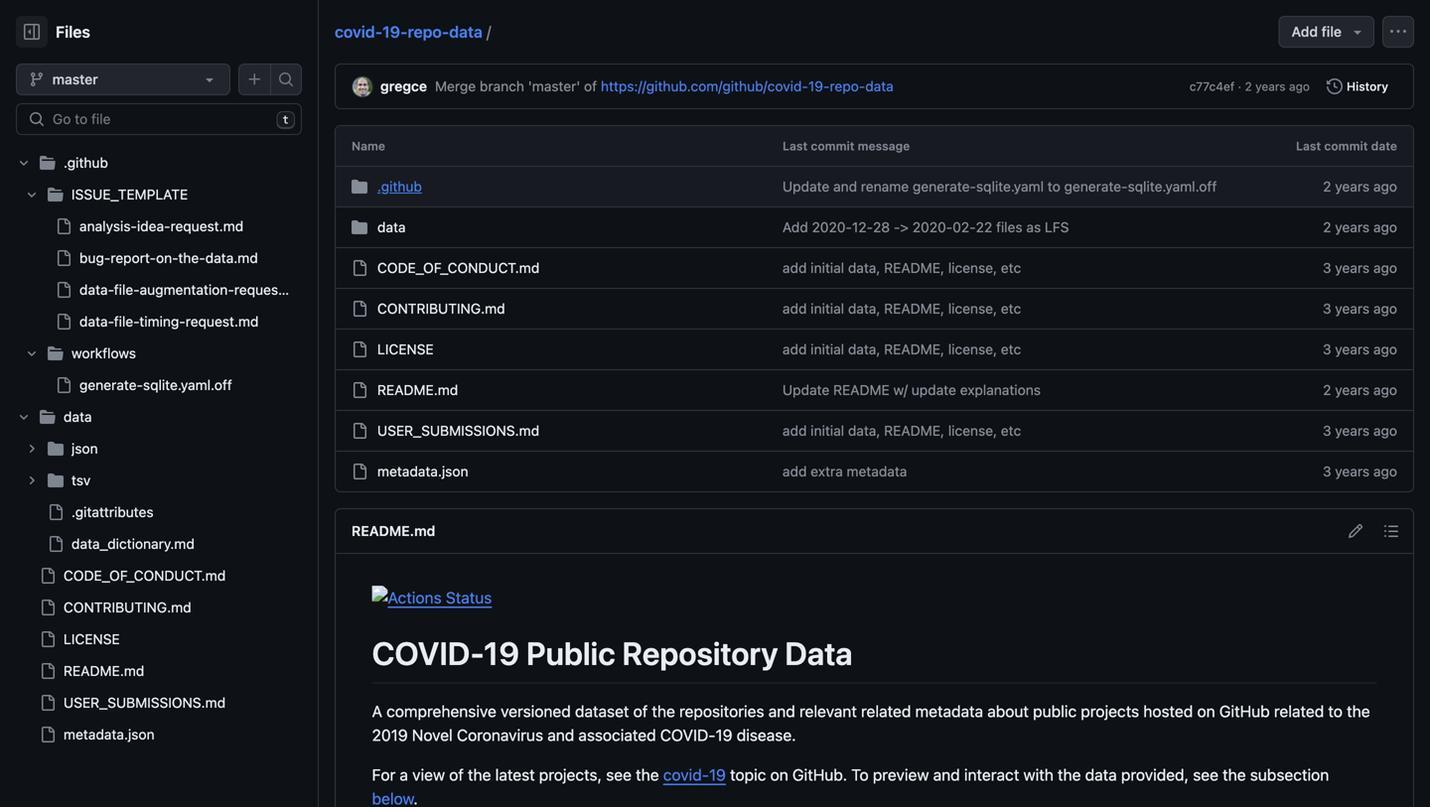 Task type: locate. For each thing, give the bounding box(es) containing it.
0 vertical spatial data-
[[79, 282, 114, 298]]

0 horizontal spatial covid-
[[372, 635, 484, 672]]

2 license, from the top
[[948, 300, 997, 317]]

chevron down image down search 'image' in the top left of the page
[[18, 157, 30, 169]]

w/
[[893, 382, 908, 398]]

ago for .github
[[1373, 178, 1397, 195]]

sqlite.yaml.off
[[1128, 178, 1217, 195], [143, 377, 232, 393]]

1 horizontal spatial related
[[1274, 702, 1324, 721]]

3 years ago
[[1323, 260, 1397, 276], [1323, 300, 1397, 317], [1323, 341, 1397, 358], [1323, 423, 1397, 439], [1323, 463, 1397, 480]]

1 update from the top
[[783, 178, 830, 195]]

github.
[[793, 766, 847, 785]]

1 vertical spatial code_of_conduct.md
[[64, 568, 226, 584]]

0 vertical spatial file directory fill image
[[48, 441, 64, 457]]

add extra metadata
[[783, 463, 907, 480]]

2 commit from the left
[[1324, 139, 1368, 153]]

chevron down image up chevron right icon
[[18, 411, 30, 423]]

files
[[56, 22, 90, 41]]

1 horizontal spatial 2020-
[[913, 219, 953, 235]]

covid-
[[335, 22, 382, 41], [663, 766, 709, 785]]

2 3 from the top
[[1323, 300, 1331, 317]]

2 file directory fill image from the top
[[48, 473, 64, 489]]

0 vertical spatial add
[[1292, 23, 1318, 40]]

1 horizontal spatial metadata
[[915, 702, 983, 721]]

commit left message
[[811, 139, 855, 153]]

data, for license
[[848, 341, 880, 358]]

repo-
[[408, 22, 449, 41], [830, 78, 865, 94]]

2 data, from the top
[[848, 300, 880, 317]]

1 horizontal spatial last
[[1296, 139, 1321, 153]]

of
[[584, 78, 597, 94], [633, 702, 648, 721], [449, 766, 464, 785]]

file image
[[56, 218, 72, 234], [56, 250, 72, 266], [48, 505, 64, 520], [48, 536, 64, 552], [40, 568, 56, 584], [40, 600, 56, 616], [40, 632, 56, 648]]

1 vertical spatial request.md
[[234, 282, 307, 298]]

of for the
[[449, 766, 464, 785]]

group inside files tree
[[16, 433, 302, 560]]

file directory fill image right chevron right icon
[[48, 441, 64, 457]]

1 vertical spatial 2 years ago
[[1323, 219, 1397, 235]]

1 vertical spatial metadata.json
[[64, 727, 154, 743]]

and left interact
[[933, 766, 960, 785]]

and
[[833, 178, 857, 195], [768, 702, 795, 721], [547, 726, 574, 745], [933, 766, 960, 785]]

data- for data-file-augmentation-request.md
[[79, 282, 114, 298]]

of right view
[[449, 766, 464, 785]]

contributing.md inside files tree
[[64, 599, 191, 616]]

4 3 from the top
[[1323, 423, 1331, 439]]

file directory open fill image down search 'image' in the top left of the page
[[40, 155, 56, 171]]

on right topic on the right of the page
[[770, 766, 788, 785]]

data left provided,
[[1085, 766, 1117, 785]]

chevron right image
[[26, 475, 38, 487]]

chevron down image left file directory open fill icon
[[26, 348, 38, 360]]

update
[[783, 178, 830, 195], [783, 382, 830, 398]]

last for last commit date
[[1296, 139, 1321, 153]]

0 vertical spatial 19
[[484, 635, 520, 672]]

etc for user_submissions.md
[[1001, 423, 1021, 439]]

request.md down data.md
[[234, 282, 307, 298]]

readme, down >
[[884, 260, 945, 276]]

readme, up update readme w/ update explanations link
[[884, 300, 945, 317]]

file directory open fill image down file directory open fill icon
[[40, 409, 56, 425]]

generate- up lfs
[[1064, 178, 1128, 195]]

initial for license
[[811, 341, 844, 358]]

last for last commit message
[[783, 139, 808, 153]]

Go to file text field
[[53, 104, 269, 134]]

and up disease.
[[768, 702, 795, 721]]

1 vertical spatial 19
[[716, 726, 733, 745]]

1 horizontal spatial contributing.md
[[377, 300, 505, 317]]

1 horizontal spatial license
[[377, 341, 434, 358]]

3 2 years ago from the top
[[1323, 382, 1397, 398]]

4 3 years ago from the top
[[1323, 423, 1397, 439]]

with
[[1024, 766, 1054, 785]]

initial for user_submissions.md
[[811, 423, 844, 439]]

of for https://github.com/github/covid-
[[584, 78, 597, 94]]

0 horizontal spatial generate-
[[79, 377, 143, 393]]

to up lfs
[[1048, 178, 1061, 195]]

readme, down update readme w/ update explanations link
[[884, 423, 945, 439]]

file image for .gitattributes
[[48, 505, 64, 520]]

0 horizontal spatial add
[[783, 219, 808, 235]]

metadata right extra
[[847, 463, 907, 480]]

edit readme image
[[1348, 523, 1364, 539]]

last commit date
[[1296, 139, 1397, 153]]

0 horizontal spatial metadata.json
[[64, 727, 154, 743]]

3 3 from the top
[[1323, 341, 1331, 358]]

related right relevant
[[861, 702, 911, 721]]

3 data, from the top
[[848, 341, 880, 358]]

draggable pane splitter slider
[[316, 0, 321, 807]]

2 etc from the top
[[1001, 300, 1021, 317]]

1 horizontal spatial metadata.json
[[377, 463, 468, 480]]

2 file- from the top
[[114, 313, 139, 330]]

chevron down image for data
[[18, 411, 30, 423]]

readme, for license
[[884, 341, 945, 358]]

group
[[16, 179, 307, 401], [16, 211, 307, 338], [16, 433, 302, 560]]

0 horizontal spatial code_of_conduct.md
[[64, 568, 226, 584]]

1 vertical spatial to
[[1328, 702, 1343, 721]]

data, for user_submissions.md
[[848, 423, 880, 439]]

1 vertical spatial repo-
[[830, 78, 865, 94]]

.gitattributes
[[72, 504, 154, 520]]

covid- up gregce icon
[[335, 22, 382, 41]]

19 inside a comprehensive versioned dataset of the repositories and relevant related metadata about public projects hosted on github related to the 2019 novel coronavirus and associated covid-19 disease.
[[716, 726, 733, 745]]

3 add initial data, readme, license, etc from the top
[[783, 341, 1021, 358]]

related
[[861, 702, 911, 721], [1274, 702, 1324, 721]]

file- down report-
[[114, 282, 140, 298]]

5 3 from the top
[[1323, 463, 1331, 480]]

2 years ago for sqlite.yaml.off
[[1323, 178, 1397, 195]]

0 vertical spatial on
[[1197, 702, 1215, 721]]

2 readme, from the top
[[884, 300, 945, 317]]

4 license, from the top
[[948, 423, 997, 439]]

2 2 years ago from the top
[[1323, 219, 1397, 235]]

json
[[72, 440, 98, 457]]

1 etc from the top
[[1001, 260, 1021, 276]]

2 data- from the top
[[79, 313, 114, 330]]

years for .github
[[1335, 178, 1370, 195]]

5 3 years ago from the top
[[1323, 463, 1397, 480]]

metadata.json
[[377, 463, 468, 480], [64, 727, 154, 743]]

1 file directory fill image from the top
[[48, 441, 64, 457]]

analysis-idea-request.md
[[79, 218, 243, 234]]

data right directory image
[[377, 219, 406, 235]]

etc
[[1001, 260, 1021, 276], [1001, 300, 1021, 317], [1001, 341, 1021, 358], [1001, 423, 1021, 439]]

issue_template tree item
[[16, 179, 307, 338]]

0 vertical spatial .github
[[64, 154, 108, 171]]

interact
[[964, 766, 1019, 785]]

0 vertical spatial file-
[[114, 282, 140, 298]]

hosted
[[1143, 702, 1193, 721]]

>
[[900, 219, 909, 235]]

request.md up the-
[[170, 218, 243, 234]]

3 years ago for metadata.json
[[1323, 463, 1397, 480]]

19 up versioned
[[484, 635, 520, 672]]

1 vertical spatial update
[[783, 382, 830, 398]]

metadata left about
[[915, 702, 983, 721]]

covid- left topic on the right of the page
[[663, 766, 709, 785]]

add for add 2020-12-28 -> 2020-02-22 files as lfs
[[783, 219, 808, 235]]

19 left topic on the right of the page
[[709, 766, 726, 785]]

search this repository image
[[278, 72, 294, 87]]

1 horizontal spatial of
[[584, 78, 597, 94]]

group containing issue_template
[[16, 179, 307, 401]]

2020- left 28
[[812, 219, 852, 235]]

19- up gregce
[[382, 22, 408, 41]]

2 related from the left
[[1274, 702, 1324, 721]]

2 years ago for 02-
[[1323, 219, 1397, 235]]

4 readme, from the top
[[884, 423, 945, 439]]

repo- up gregce
[[408, 22, 449, 41]]

license inside files tree
[[64, 631, 120, 648]]

1 horizontal spatial generate-
[[913, 178, 976, 195]]

add left 12-
[[783, 219, 808, 235]]

0 horizontal spatial contributing.md
[[64, 599, 191, 616]]

19 down repositories
[[716, 726, 733, 745]]

1 horizontal spatial add
[[1292, 23, 1318, 40]]

sqlite.yaml.off inside 'workflows' tree item
[[143, 377, 232, 393]]

1 vertical spatial covid-
[[663, 766, 709, 785]]

0 vertical spatial license
[[377, 341, 434, 358]]

last left the date at the right of page
[[1296, 139, 1321, 153]]

0 vertical spatial sqlite.yaml.off
[[1128, 178, 1217, 195]]

git branch image
[[29, 72, 45, 87]]

0 vertical spatial covid-
[[372, 635, 484, 672]]

2 horizontal spatial of
[[633, 702, 648, 721]]

add file button
[[1279, 16, 1375, 48]]

0 vertical spatial of
[[584, 78, 597, 94]]

0 horizontal spatial .github
[[64, 154, 108, 171]]

1 add initial data, readme, license, etc link from the top
[[783, 260, 1021, 276]]

3 for license
[[1323, 341, 1331, 358]]

.github right directory icon
[[377, 178, 422, 195]]

see
[[606, 766, 632, 785], [1193, 766, 1219, 785]]

group containing json
[[16, 433, 302, 560]]

metadata inside a comprehensive versioned dataset of the repositories and relevant related metadata about public projects hosted on github related to the 2019 novel coronavirus and associated covid-19 disease.
[[915, 702, 983, 721]]

file directory fill image right chevron right image
[[48, 473, 64, 489]]

contributing.md down code_of_conduct.md link
[[377, 300, 505, 317]]

initial
[[811, 260, 844, 276], [811, 300, 844, 317], [811, 341, 844, 358], [811, 423, 844, 439]]

0 vertical spatial file directory open fill image
[[40, 155, 56, 171]]

on
[[1197, 702, 1215, 721], [770, 766, 788, 785]]

add for metadata.json
[[783, 463, 807, 480]]

commit left the date at the right of page
[[1324, 139, 1368, 153]]

2 add from the top
[[783, 300, 807, 317]]

user_submissions.md inside files tree
[[64, 695, 226, 711]]

0 horizontal spatial of
[[449, 766, 464, 785]]

code_of_conduct.md up contributing.md link
[[377, 260, 540, 276]]

update down last commit message
[[783, 178, 830, 195]]

0 vertical spatial repo-
[[408, 22, 449, 41]]

add initial data, readme, license, etc
[[783, 260, 1021, 276], [783, 300, 1021, 317], [783, 341, 1021, 358], [783, 423, 1021, 439]]

19
[[484, 635, 520, 672], [716, 726, 733, 745], [709, 766, 726, 785]]

2 3 years ago from the top
[[1323, 300, 1397, 317]]

add inside popup button
[[1292, 23, 1318, 40]]

3 add initial data, readme, license, etc link from the top
[[783, 341, 1021, 358]]

0 vertical spatial readme.md
[[377, 382, 458, 398]]

data tree item
[[16, 401, 302, 560]]

19- up last commit message
[[808, 78, 830, 94]]

1 vertical spatial chevron down image
[[26, 348, 38, 360]]

request.md down data-file-augmentation-request.md
[[186, 313, 259, 330]]

1 2 years ago from the top
[[1323, 178, 1397, 195]]

file directory open fill image
[[40, 155, 56, 171], [48, 187, 64, 203], [40, 409, 56, 425]]

see right provided,
[[1193, 766, 1219, 785]]

3 group from the top
[[16, 433, 302, 560]]

generate-
[[913, 178, 976, 195], [1064, 178, 1128, 195], [79, 377, 143, 393]]

1 vertical spatial 19-
[[808, 78, 830, 94]]

projects
[[1081, 702, 1139, 721]]

code_of_conduct.md down data_dictionary.md
[[64, 568, 226, 584]]

0 horizontal spatial commit
[[811, 139, 855, 153]]

1 3 years ago from the top
[[1323, 260, 1397, 276]]

chevron down image inside 'workflows' tree item
[[26, 348, 38, 360]]

file image for analysis-idea-request.md
[[56, 218, 72, 234]]

0 horizontal spatial last
[[783, 139, 808, 153]]

readme, for code_of_conduct.md
[[884, 260, 945, 276]]

actions status image
[[372, 586, 492, 610]]

c77c4ef · 2 years ago
[[1190, 79, 1310, 93]]

3 readme, from the top
[[884, 341, 945, 358]]

1 vertical spatial file directory fill image
[[48, 473, 64, 489]]

etc for license
[[1001, 341, 1021, 358]]

1 group from the top
[[16, 179, 307, 401]]

0 vertical spatial readme.md link
[[377, 382, 458, 398]]

add
[[783, 260, 807, 276], [783, 300, 807, 317], [783, 341, 807, 358], [783, 423, 807, 439], [783, 463, 807, 480]]

data up message
[[865, 78, 894, 94]]

1 vertical spatial contributing.md
[[64, 599, 191, 616]]

contributing.md
[[377, 300, 505, 317], [64, 599, 191, 616]]

https://github.com/github/covid-19-repo-data link
[[601, 78, 894, 94]]

covid- down actions status image
[[372, 635, 484, 672]]

4 add initial data, readme, license, etc link from the top
[[783, 423, 1021, 439]]

4 etc from the top
[[1001, 423, 1021, 439]]

last down https://github.com/github/covid-19-repo-data link
[[783, 139, 808, 153]]

file directory open fill image left issue_template
[[48, 187, 64, 203]]

add left "file"
[[1292, 23, 1318, 40]]

add for contributing.md
[[783, 300, 807, 317]]

of up 'associated'
[[633, 702, 648, 721]]

file directory open fill image
[[48, 346, 64, 362]]

see down 'associated'
[[606, 766, 632, 785]]

/
[[487, 22, 491, 41]]

update left readme
[[783, 382, 830, 398]]

.github link
[[377, 178, 422, 195]]

generate- up add 2020-12-28 -> 2020-02-22 files as lfs
[[913, 178, 976, 195]]

branch
[[480, 78, 524, 94]]

2 update from the top
[[783, 382, 830, 398]]

1 horizontal spatial code_of_conduct.md
[[377, 260, 540, 276]]

chevron down image
[[18, 157, 30, 169], [26, 348, 38, 360]]

2 last from the left
[[1296, 139, 1321, 153]]

4 add from the top
[[783, 423, 807, 439]]

years for readme.md
[[1335, 382, 1370, 398]]

data up the json
[[64, 409, 92, 425]]

readme.md link down metadata.json link at the left bottom of page
[[352, 523, 435, 539]]

years for user_submissions.md
[[1335, 423, 1370, 439]]

file directory fill image for tsv
[[48, 473, 64, 489]]

data_dictionary.md
[[72, 536, 195, 552]]

·
[[1238, 79, 1242, 93]]

0 horizontal spatial to
[[1048, 178, 1061, 195]]

file image for generate-sqlite.yaml.off
[[56, 377, 72, 393]]

1 file- from the top
[[114, 282, 140, 298]]

years
[[1255, 79, 1286, 93], [1335, 178, 1370, 195], [1335, 219, 1370, 235], [1335, 260, 1370, 276], [1335, 300, 1370, 317], [1335, 341, 1370, 358], [1335, 382, 1370, 398], [1335, 423, 1370, 439], [1335, 463, 1370, 480]]

group containing analysis-idea-request.md
[[16, 211, 307, 338]]

1 vertical spatial chevron down image
[[18, 411, 30, 423]]

add file image
[[247, 72, 263, 87]]

1 horizontal spatial .github
[[377, 178, 422, 195]]

3 years ago for contributing.md
[[1323, 300, 1397, 317]]

ago for contributing.md
[[1373, 300, 1397, 317]]

ago for data
[[1373, 219, 1397, 235]]

1 horizontal spatial covid-
[[660, 726, 716, 745]]

2 vertical spatial 2 years ago
[[1323, 382, 1397, 398]]

1 vertical spatial covid-
[[660, 726, 716, 745]]

0 vertical spatial update
[[783, 178, 830, 195]]

data inside tree item
[[64, 409, 92, 425]]

3 initial from the top
[[811, 341, 844, 358]]

file- up workflows in the left top of the page
[[114, 313, 139, 330]]

license, for contributing.md
[[948, 300, 997, 317]]

1 vertical spatial metadata
[[915, 702, 983, 721]]

0 horizontal spatial license
[[64, 631, 120, 648]]

3 for contributing.md
[[1323, 300, 1331, 317]]

1 add initial data, readme, license, etc from the top
[[783, 260, 1021, 276]]

chevron down image down search 'image' in the top left of the page
[[26, 189, 38, 201]]

ago
[[1289, 79, 1310, 93], [1373, 178, 1397, 195], [1373, 219, 1397, 235], [1373, 260, 1397, 276], [1373, 300, 1397, 317], [1373, 341, 1397, 358], [1373, 382, 1397, 398], [1373, 423, 1397, 439], [1373, 463, 1397, 480]]

file directory open fill image for .github
[[40, 155, 56, 171]]

1 horizontal spatial on
[[1197, 702, 1215, 721]]

data link
[[377, 219, 406, 235]]

file directory fill image
[[48, 441, 64, 457], [48, 473, 64, 489]]

0 vertical spatial user_submissions.md
[[377, 423, 539, 439]]

extra
[[811, 463, 843, 480]]

c77c4ef
[[1190, 79, 1235, 93]]

0 vertical spatial chevron down image
[[18, 157, 30, 169]]

readme
[[833, 382, 890, 398]]

dataset
[[575, 702, 629, 721]]

1 license, from the top
[[948, 260, 997, 276]]

of right 'master'
[[584, 78, 597, 94]]

.github tree item
[[16, 147, 307, 401]]

file image for bug-report-on-the-data.md
[[56, 250, 72, 266]]

date
[[1371, 139, 1397, 153]]

readme.md link down the license link
[[377, 382, 458, 398]]

gregce link
[[380, 78, 427, 94]]

data- for data-file-timing-request.md
[[79, 313, 114, 330]]

2 add initial data, readme, license, etc from the top
[[783, 300, 1021, 317]]

report-
[[111, 250, 156, 266]]

1 horizontal spatial 19-
[[808, 78, 830, 94]]

1 3 from the top
[[1323, 260, 1331, 276]]

0 vertical spatial 2 years ago
[[1323, 178, 1397, 195]]

2020-
[[812, 219, 852, 235], [913, 219, 953, 235]]

data- down bug-
[[79, 282, 114, 298]]

chevron down image
[[26, 189, 38, 201], [18, 411, 30, 423]]

22
[[976, 219, 992, 235]]

augmentation-
[[140, 282, 234, 298]]

0 horizontal spatial related
[[861, 702, 911, 721]]

1 horizontal spatial see
[[1193, 766, 1219, 785]]

provided,
[[1121, 766, 1189, 785]]

on right hosted at bottom right
[[1197, 702, 1215, 721]]

1 data- from the top
[[79, 282, 114, 298]]

data left /
[[449, 22, 483, 41]]

2
[[1245, 79, 1252, 93], [1323, 178, 1331, 195], [1323, 219, 1331, 235], [1323, 382, 1331, 398]]

readme, up update readme w/ update explanations
[[884, 341, 945, 358]]

0 horizontal spatial see
[[606, 766, 632, 785]]

3 3 years ago from the top
[[1323, 341, 1397, 358]]

.github
[[64, 154, 108, 171], [377, 178, 422, 195]]

0 horizontal spatial user_submissions.md
[[64, 695, 226, 711]]

file image
[[56, 282, 72, 298], [56, 314, 72, 330], [56, 377, 72, 393], [40, 663, 56, 679], [40, 695, 56, 711], [40, 727, 56, 743]]

search image
[[29, 111, 45, 127]]

file image for readme.md
[[40, 663, 56, 679]]

1 vertical spatial add
[[783, 219, 808, 235]]

2 vertical spatial of
[[449, 766, 464, 785]]

1 initial from the top
[[811, 260, 844, 276]]

1 horizontal spatial commit
[[1324, 139, 1368, 153]]

to up subsection
[[1328, 702, 1343, 721]]

3 license, from the top
[[948, 341, 997, 358]]

add initial data, readme, license, etc link for code_of_conduct.md
[[783, 260, 1021, 276]]

0 horizontal spatial 2020-
[[812, 219, 852, 235]]

file directory open fill image inside issue_template tree item
[[48, 187, 64, 203]]

add file tooltip
[[238, 64, 270, 95]]

repo- up last commit message
[[830, 78, 865, 94]]

1 add from the top
[[783, 260, 807, 276]]

1 horizontal spatial repo-
[[830, 78, 865, 94]]

covid- up covid-19 'link'
[[660, 726, 716, 745]]

0 vertical spatial contributing.md
[[377, 300, 505, 317]]

generate- down workflows in the left top of the page
[[79, 377, 143, 393]]

contributing.md down data_dictionary.md
[[64, 599, 191, 616]]

master button
[[16, 64, 230, 95]]

license, for license
[[948, 341, 997, 358]]

1 vertical spatial sqlite.yaml.off
[[143, 377, 232, 393]]

4 data, from the top
[[848, 423, 880, 439]]

update for update readme w/ update explanations
[[783, 382, 830, 398]]

1 horizontal spatial to
[[1328, 702, 1343, 721]]

5 add from the top
[[783, 463, 807, 480]]

4 initial from the top
[[811, 423, 844, 439]]

0 horizontal spatial sqlite.yaml.off
[[143, 377, 232, 393]]

file directory fill image for json
[[48, 441, 64, 457]]

3 add from the top
[[783, 341, 807, 358]]

0 horizontal spatial on
[[770, 766, 788, 785]]

related right github
[[1274, 702, 1324, 721]]

ago for license
[[1373, 341, 1397, 358]]

2 group from the top
[[16, 211, 307, 338]]

0 horizontal spatial metadata
[[847, 463, 907, 480]]

1 commit from the left
[[811, 139, 855, 153]]

4 add initial data, readme, license, etc from the top
[[783, 423, 1021, 439]]

initial for contributing.md
[[811, 300, 844, 317]]

covid-19 link
[[663, 766, 726, 785]]

1 vertical spatial file directory open fill image
[[48, 187, 64, 203]]

to inside a comprehensive versioned dataset of the repositories and relevant related metadata about public projects hosted on github related to the 2019 novel coronavirus and associated covid-19 disease.
[[1328, 702, 1343, 721]]

t
[[282, 114, 289, 126]]

1 readme, from the top
[[884, 260, 945, 276]]

0 vertical spatial chevron down image
[[26, 189, 38, 201]]

1 vertical spatial of
[[633, 702, 648, 721]]

explanations
[[960, 382, 1041, 398]]

2 vertical spatial readme.md
[[64, 663, 144, 679]]

1 vertical spatial readme.md link
[[352, 523, 435, 539]]

1 last from the left
[[783, 139, 808, 153]]

2020- right >
[[913, 219, 953, 235]]

ago for metadata.json
[[1373, 463, 1397, 480]]

license, for code_of_conduct.md
[[948, 260, 997, 276]]

2 add initial data, readme, license, etc link from the top
[[783, 300, 1021, 317]]

12-
[[852, 219, 873, 235]]

data- up workflows in the left top of the page
[[79, 313, 114, 330]]

files
[[996, 219, 1023, 235]]

readme, for contributing.md
[[884, 300, 945, 317]]

file image for user_submissions.md
[[40, 695, 56, 711]]

1 data, from the top
[[848, 260, 880, 276]]

1 horizontal spatial covid-
[[663, 766, 709, 785]]

3 etc from the top
[[1001, 341, 1021, 358]]

chevron down image for issue_template
[[26, 189, 38, 201]]

2 initial from the top
[[811, 300, 844, 317]]

file image for contributing.md
[[40, 600, 56, 616]]

file image for code_of_conduct.md
[[40, 568, 56, 584]]

generate-sqlite.yaml.off
[[79, 377, 232, 393]]

add file
[[1292, 23, 1342, 40]]

license
[[377, 341, 434, 358], [64, 631, 120, 648]]

0 horizontal spatial covid-
[[335, 22, 382, 41]]

1 vertical spatial user_submissions.md
[[64, 695, 226, 711]]

initial for code_of_conduct.md
[[811, 260, 844, 276]]

more options image
[[1390, 24, 1406, 40]]

readme.md link
[[377, 382, 458, 398], [352, 523, 435, 539]]

.github up issue_template
[[64, 154, 108, 171]]

years for code_of_conduct.md
[[1335, 260, 1370, 276]]

add initial data, readme, license, etc link for contributing.md
[[783, 300, 1021, 317]]

0 vertical spatial covid-
[[335, 22, 382, 41]]

etc for contributing.md
[[1001, 300, 1021, 317]]

02-
[[953, 219, 976, 235]]

readme,
[[884, 260, 945, 276], [884, 300, 945, 317], [884, 341, 945, 358], [884, 423, 945, 439]]

2 for update readme w/ update explanations
[[1323, 382, 1331, 398]]

directory image
[[352, 179, 367, 195]]



Task type: describe. For each thing, give the bounding box(es) containing it.
public
[[1033, 702, 1077, 721]]

2 vertical spatial 19
[[709, 766, 726, 785]]

2 for add 2020-12-28 -> 2020-02-22 files as lfs
[[1323, 219, 1331, 235]]

license link
[[377, 341, 434, 358]]

update readme w/ update explanations link
[[783, 382, 1041, 398]]

and left 'rename'
[[833, 178, 857, 195]]

add extra metadata link
[[783, 463, 907, 480]]

28
[[873, 219, 890, 235]]

master
[[52, 71, 98, 87]]

years for metadata.json
[[1335, 463, 1370, 480]]

'master'
[[528, 78, 580, 94]]

ago for user_submissions.md
[[1373, 423, 1397, 439]]

lfs
[[1045, 219, 1069, 235]]

1 vertical spatial .github
[[377, 178, 422, 195]]

1 related from the left
[[861, 702, 911, 721]]

.github inside tree item
[[64, 154, 108, 171]]

chevron down image for workflows
[[26, 348, 38, 360]]

ago for code_of_conduct.md
[[1373, 260, 1397, 276]]

2 for update and rename generate-sqlite.yaml to generate-sqlite.yaml.off
[[1323, 178, 1331, 195]]

merge branch 'master' of link
[[435, 78, 597, 94]]

0 horizontal spatial 19-
[[382, 22, 408, 41]]

update readme w/ update explanations
[[783, 382, 1041, 398]]

readme.md inside files tree
[[64, 663, 144, 679]]

for
[[372, 766, 396, 785]]

years for license
[[1335, 341, 1370, 358]]

novel
[[412, 726, 453, 745]]

add initial data, readme, license, etc link for license
[[783, 341, 1021, 358]]

last commit message
[[783, 139, 910, 153]]

add initial data, readme, license, etc for code_of_conduct.md
[[783, 260, 1021, 276]]

on inside a comprehensive versioned dataset of the repositories and relevant related metadata about public projects hosted on github related to the 2019 novel coronavirus and associated covid-19 disease.
[[1197, 702, 1215, 721]]

2019
[[372, 726, 408, 745]]

github
[[1219, 702, 1270, 721]]

files tree
[[16, 147, 307, 751]]

sqlite.yaml
[[976, 178, 1044, 195]]

rename
[[861, 178, 909, 195]]

view
[[412, 766, 445, 785]]

on-
[[156, 250, 178, 266]]

file image for license
[[40, 632, 56, 648]]

add for add file
[[1292, 23, 1318, 40]]

directory image
[[352, 219, 367, 235]]

merge
[[435, 78, 476, 94]]

group for data
[[16, 179, 307, 401]]

data.md
[[205, 250, 258, 266]]

data-file-augmentation-request.md
[[79, 282, 307, 298]]

tsv
[[72, 472, 91, 489]]

2 see from the left
[[1193, 766, 1219, 785]]

history link
[[1318, 73, 1397, 100]]

timing-
[[139, 313, 186, 330]]

a comprehensive versioned dataset of the repositories and relevant related metadata about public projects hosted on github related to the 2019 novel coronavirus and associated covid-19 disease.
[[372, 702, 1370, 745]]

side panel image
[[24, 24, 40, 40]]

covid-19-repo-data /
[[335, 22, 491, 41]]

file
[[1322, 23, 1342, 40]]

add for code_of_conduct.md
[[783, 260, 807, 276]]

years for data
[[1335, 219, 1370, 235]]

a
[[372, 702, 382, 721]]

1 horizontal spatial user_submissions.md
[[377, 423, 539, 439]]

code_of_conduct.md inside files tree
[[64, 568, 226, 584]]

contributing.md link
[[377, 300, 505, 317]]

0 horizontal spatial repo-
[[408, 22, 449, 41]]

file- for augmentation-
[[114, 282, 140, 298]]

ago for readme.md
[[1373, 382, 1397, 398]]

data-file-timing-request.md
[[79, 313, 259, 330]]

file image for data-file-timing-request.md
[[56, 314, 72, 330]]

message
[[858, 139, 910, 153]]

years for contributing.md
[[1335, 300, 1370, 317]]

to
[[851, 766, 869, 785]]

chevron down image for .github
[[18, 157, 30, 169]]

metadata.json inside files tree
[[64, 727, 154, 743]]

covid-19-repo-data link
[[335, 22, 483, 41]]

triangle down image
[[1350, 24, 1366, 40]]

update and rename generate-sqlite.yaml to generate-sqlite.yaml.off link
[[783, 178, 1217, 195]]

analysis-
[[79, 218, 137, 234]]

update and rename generate-sqlite.yaml to generate-sqlite.yaml.off
[[783, 178, 1217, 195]]

update for update and rename generate-sqlite.yaml to generate-sqlite.yaml.off
[[783, 178, 830, 195]]

issue_template
[[72, 186, 188, 203]]

relevant
[[799, 702, 857, 721]]

topic
[[730, 766, 766, 785]]

workflows tree item
[[16, 338, 302, 401]]

https://github.com/github/covid-
[[601, 78, 808, 94]]

2 horizontal spatial generate-
[[1064, 178, 1128, 195]]

0 vertical spatial code_of_conduct.md
[[377, 260, 540, 276]]

3 years ago for license
[[1323, 341, 1397, 358]]

1 horizontal spatial sqlite.yaml.off
[[1128, 178, 1217, 195]]

name
[[352, 139, 385, 153]]

file- for timing-
[[114, 313, 139, 330]]

0 vertical spatial metadata.json
[[377, 463, 468, 480]]

file directory open fill image for data
[[40, 409, 56, 425]]

of inside a comprehensive versioned dataset of the repositories and relevant related metadata about public projects hosted on github related to the 2019 novel coronavirus and associated covid-19 disease.
[[633, 702, 648, 721]]

request.md for augmentation-
[[234, 282, 307, 298]]

etc for code_of_conduct.md
[[1001, 260, 1021, 276]]

file image for metadata.json
[[40, 727, 56, 743]]

data, for code_of_conduct.md
[[848, 260, 880, 276]]

1 see from the left
[[606, 766, 632, 785]]

bug-
[[79, 250, 111, 266]]

file image for data-file-augmentation-request.md
[[56, 282, 72, 298]]

2 2020- from the left
[[913, 219, 953, 235]]

subsection
[[1250, 766, 1329, 785]]

add for license
[[783, 341, 807, 358]]

versioned
[[501, 702, 571, 721]]

add 2020-12-28 -> 2020-02-22 files as lfs
[[783, 219, 1069, 235]]

a
[[400, 766, 408, 785]]

1 2020- from the left
[[812, 219, 852, 235]]

code_of_conduct.md link
[[377, 260, 540, 276]]

data
[[785, 635, 853, 672]]

add initial data, readme, license, etc for user_submissions.md
[[783, 423, 1021, 439]]

add 2020-12-28 -> 2020-02-22 files as lfs link
[[783, 219, 1069, 235]]

and down versioned
[[547, 726, 574, 745]]

workflows
[[72, 345, 136, 362]]

outline image
[[1383, 523, 1399, 539]]

3 for code_of_conduct.md
[[1323, 260, 1331, 276]]

update
[[912, 382, 956, 398]]

repository
[[622, 635, 778, 672]]

latest
[[495, 766, 535, 785]]

add initial data, readme, license, etc for contributing.md
[[783, 300, 1021, 317]]

merge branch 'master' of https://github.com/github/covid-19-repo-data
[[435, 78, 894, 94]]

file image for data_dictionary.md
[[48, 536, 64, 552]]

3 years ago for code_of_conduct.md
[[1323, 260, 1397, 276]]

3 for metadata.json
[[1323, 463, 1331, 480]]

1 vertical spatial readme.md
[[352, 523, 435, 539]]

covid-19 public repository data
[[372, 635, 853, 672]]

license, for user_submissions.md
[[948, 423, 997, 439]]

request.md for timing-
[[186, 313, 259, 330]]

add initial data, readme, license, etc for license
[[783, 341, 1021, 358]]

generate- inside 'workflows' tree item
[[79, 377, 143, 393]]

public
[[526, 635, 615, 672]]

history image
[[1327, 78, 1343, 94]]

projects,
[[539, 766, 602, 785]]

history
[[1347, 79, 1388, 93]]

1 vertical spatial on
[[770, 766, 788, 785]]

chevron right image
[[26, 443, 38, 455]]

for a view of the latest projects, see the covid-19 topic on github. to preview and interact with the data provided, see the subsection
[[372, 766, 1329, 785]]

group for workflows
[[16, 211, 307, 338]]

add initial data, readme, license, etc link for user_submissions.md
[[783, 423, 1021, 439]]

the-
[[178, 250, 205, 266]]

c77c4ef link
[[1190, 77, 1235, 95]]

gregce image
[[353, 77, 372, 97]]

3 years ago for user_submissions.md
[[1323, 423, 1397, 439]]

file directory open fill image for issue_template
[[48, 187, 64, 203]]

user_submissions.md link
[[377, 423, 539, 439]]

associated
[[578, 726, 656, 745]]

-
[[894, 219, 900, 235]]

about
[[987, 702, 1029, 721]]

add for user_submissions.md
[[783, 423, 807, 439]]

repositories
[[679, 702, 764, 721]]

idea-
[[137, 218, 170, 234]]

0 vertical spatial request.md
[[170, 218, 243, 234]]

preview
[[873, 766, 929, 785]]

0 vertical spatial to
[[1048, 178, 1061, 195]]

as
[[1026, 219, 1041, 235]]

gregce
[[380, 78, 427, 94]]

comprehensive
[[387, 702, 496, 721]]

coronavirus
[[457, 726, 543, 745]]

covid- inside a comprehensive versioned dataset of the repositories and relevant related metadata about public projects hosted on github related to the 2019 novel coronavirus and associated covid-19 disease.
[[660, 726, 716, 745]]

commit for date
[[1324, 139, 1368, 153]]

commit for message
[[811, 139, 855, 153]]

readme, for user_submissions.md
[[884, 423, 945, 439]]

3 for user_submissions.md
[[1323, 423, 1331, 439]]

0 vertical spatial metadata
[[847, 463, 907, 480]]

data, for contributing.md
[[848, 300, 880, 317]]



Task type: vqa. For each thing, say whether or not it's contained in the screenshot.
It.
no



